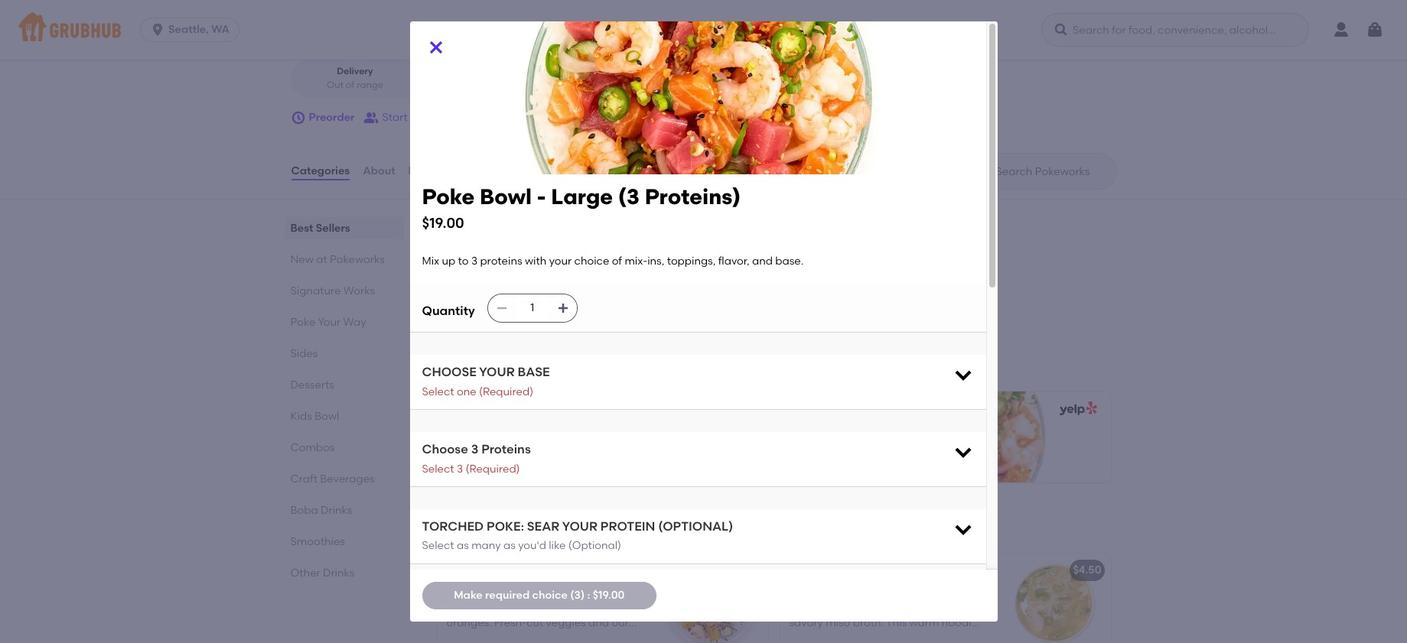Task type: vqa. For each thing, say whether or not it's contained in the screenshot.
YOUR inside the TORCHED POKE: SEAR YOUR PROTEIN (OPTIONAL) Select as many as you'd like (Optional)
yes



Task type: describe. For each thing, give the bounding box(es) containing it.
poke:
[[487, 520, 524, 534]]

drinks for other drinks
[[323, 567, 355, 580]]

sides
[[290, 348, 318, 361]]

•
[[420, 4, 424, 17]]

$15.65 +
[[723, 564, 761, 577]]

breast
[[870, 586, 904, 599]]

is
[[817, 633, 825, 644]]

(required) for proteins
[[466, 463, 520, 476]]

one
[[457, 386, 477, 399]]

of inside $3 off offer valid on first orders of $15 or more.
[[579, 258, 589, 271]]

savory chicken breast combined with delicate ramen noodles and our savory miso broth. this warm noodle soup is garnished with green onions.
[[789, 586, 979, 644]]

choose your base select one (required)
[[422, 365, 550, 399]]

0 vertical spatial 3
[[471, 255, 478, 268]]

poke for poke bowl - large (3 proteins)
[[792, 433, 818, 446]]

preorder
[[309, 111, 355, 124]]

svg image inside main navigation navigation
[[1054, 22, 1069, 38]]

chicken noodle soup
[[789, 564, 903, 577]]

ne
[[402, 4, 416, 17]]

good food
[[382, 28, 430, 38]]

other
[[290, 567, 320, 580]]

first
[[522, 258, 541, 271]]

proteins
[[480, 255, 522, 268]]

0 horizontal spatial and
[[752, 255, 773, 268]]

yelp image inside poke bowl - large (3 proteins) button
[[1057, 402, 1097, 417]]

(2
[[556, 433, 566, 446]]

$3
[[450, 240, 462, 253]]

signature works
[[290, 285, 375, 298]]

poke bowl - large (3 proteins) $19.00
[[422, 184, 741, 232]]

222 bellevue way ne button
[[309, 2, 417, 19]]

bowl for kids bowl
[[315, 410, 339, 423]]

luxe lobster bowl image
[[653, 554, 768, 644]]

food
[[409, 28, 430, 38]]

more.
[[463, 274, 493, 287]]

works
[[343, 285, 375, 298]]

proteins) for poke bowl - large (3 proteins)
[[645, 184, 741, 210]]

onions.
[[939, 633, 976, 644]]

0 horizontal spatial pokeworks
[[330, 253, 385, 266]]

ins,
[[648, 255, 665, 268]]

best sellers
[[290, 222, 350, 235]]

drinks for boba drinks
[[321, 504, 352, 517]]

(optional)
[[658, 520, 733, 534]]

mix up to 3 proteins with your choice of mix-ins, toppings, flavor, and base.
[[422, 255, 804, 268]]

kids bowl
[[290, 410, 339, 423]]

reviews button
[[408, 144, 452, 199]]

on for sellers
[[506, 365, 519, 378]]

poke bowl - large (3 proteins) button
[[780, 392, 1111, 483]]

delivery out of range
[[327, 66, 383, 90]]

garnished
[[828, 633, 880, 644]]

proteins) inside button
[[901, 433, 948, 446]]

quantity
[[422, 304, 475, 318]]

0 horizontal spatial with
[[525, 255, 547, 268]]

ramen
[[859, 602, 893, 615]]

out
[[327, 79, 344, 90]]

Search Pokeworks search field
[[995, 165, 1112, 179]]

green
[[907, 633, 937, 644]]

poke for poke bowl - regular (2 proteins) $15.65
[[449, 433, 475, 446]]

seattle, wa
[[168, 23, 230, 36]]

poke your way
[[290, 316, 366, 329]]

select inside torched poke: sear your protein (optional) select as many as you'd like (optional)
[[422, 540, 454, 553]]

soup
[[876, 564, 903, 577]]

222
[[310, 4, 328, 17]]

1 vertical spatial $19.00
[[593, 589, 625, 602]]

poke bowl - large (3 proteins)
[[792, 433, 948, 446]]

(3 for poke bowl - large (3 proteins) $19.00
[[618, 184, 640, 210]]

chicken
[[789, 564, 833, 577]]

1 horizontal spatial at
[[475, 518, 492, 538]]

search icon image
[[972, 162, 990, 181]]

0 vertical spatial order
[[615, 28, 639, 38]]

regular
[[512, 433, 553, 446]]

poke for poke your way
[[290, 316, 316, 329]]

best for best sellers most ordered on grubhub
[[434, 344, 470, 363]]

noodle
[[835, 564, 873, 577]]

luxe
[[447, 564, 471, 577]]

other drinks
[[290, 567, 355, 580]]

1 horizontal spatial svg image
[[1366, 21, 1385, 39]]

select for choose your base
[[422, 386, 454, 399]]

large for poke bowl - large (3 proteins)
[[855, 433, 886, 446]]

start group order button
[[364, 104, 472, 132]]

choose
[[422, 442, 468, 457]]

this
[[886, 617, 907, 630]]

way for bellevue
[[376, 4, 399, 17]]

seattle,
[[168, 23, 209, 36]]

savory
[[789, 586, 825, 599]]

2 horizontal spatial with
[[882, 633, 904, 644]]

reviews
[[408, 164, 451, 177]]

on for off
[[506, 258, 519, 271]]

to
[[458, 255, 469, 268]]

1 horizontal spatial $15.65
[[723, 564, 755, 577]]

best sellers most ordered on grubhub
[[434, 344, 568, 378]]

start group order
[[382, 111, 472, 124]]

2 vertical spatial 3
[[457, 463, 463, 476]]

preorder button
[[290, 104, 355, 132]]

categories button
[[290, 144, 351, 199]]

and inside savory chicken breast combined with delicate ramen noodles and our savory miso broth. this warm noodle soup is garnished with green onions.
[[939, 602, 960, 615]]

boba drinks
[[290, 504, 352, 517]]

poke bowl - regular (2 proteins) $15.65
[[449, 433, 616, 464]]

beverages
[[320, 473, 375, 486]]

or
[[450, 274, 460, 287]]

proteins
[[482, 442, 531, 457]]

0 horizontal spatial new
[[290, 253, 314, 266]]

correct order
[[578, 28, 639, 38]]

warm
[[910, 617, 939, 630]]

good
[[382, 28, 407, 38]]



Task type: locate. For each thing, give the bounding box(es) containing it.
0 horizontal spatial svg image
[[150, 22, 165, 38]]

Input item quantity number field
[[516, 295, 549, 322]]

1 vertical spatial 3
[[471, 442, 479, 457]]

at
[[316, 253, 327, 266], [475, 518, 492, 538]]

1 vertical spatial $15.65
[[723, 564, 755, 577]]

1 horizontal spatial $19.00
[[593, 589, 625, 602]]

select for choose 3 proteins
[[422, 463, 454, 476]]

with up savory
[[789, 602, 811, 615]]

see details
[[450, 304, 507, 317]]

drinks down the craft beverages
[[321, 504, 352, 517]]

at down best sellers
[[316, 253, 327, 266]]

10–20
[[485, 79, 510, 90]]

2 as from the left
[[504, 540, 516, 553]]

3 select from the top
[[422, 540, 454, 553]]

your inside choose your base select one (required)
[[479, 365, 515, 380]]

0 horizontal spatial $19.00
[[422, 214, 464, 232]]

0 vertical spatial way
[[376, 4, 399, 17]]

0 vertical spatial $19.00
[[422, 214, 464, 232]]

bowl for poke bowl - regular (2 proteins) $15.65
[[477, 433, 503, 446]]

1 vertical spatial and
[[939, 602, 960, 615]]

new
[[290, 253, 314, 266], [434, 518, 471, 538]]

$15.65 down (optional)
[[723, 564, 755, 577]]

0 horizontal spatial order
[[444, 111, 472, 124]]

0 horizontal spatial as
[[457, 540, 469, 553]]

and left base.
[[752, 255, 773, 268]]

0 vertical spatial pokeworks
[[330, 253, 385, 266]]

3 right the choose
[[471, 442, 479, 457]]

yelp image
[[714, 402, 754, 417], [1057, 402, 1097, 417]]

0 horizontal spatial at
[[316, 253, 327, 266]]

mix
[[422, 255, 439, 268]]

torched poke: sear your protein (optional) select as many as you'd like (optional)
[[422, 520, 733, 553]]

many
[[472, 540, 501, 553]]

delicate
[[814, 602, 856, 615]]

0 horizontal spatial of
[[346, 79, 355, 90]]

:
[[587, 589, 590, 602]]

$19.00 right ":"
[[593, 589, 625, 602]]

offer
[[450, 258, 476, 271]]

1 vertical spatial pokeworks
[[496, 518, 583, 538]]

bellevue
[[330, 4, 374, 17]]

2 horizontal spatial of
[[612, 255, 622, 268]]

your inside torched poke: sear your protein (optional) select as many as you'd like (optional)
[[562, 520, 598, 534]]

$15.65 inside "poke bowl - regular (2 proteins) $15.65"
[[449, 451, 481, 464]]

0 horizontal spatial proteins)
[[569, 433, 616, 446]]

combined
[[906, 586, 959, 599]]

make
[[454, 589, 483, 602]]

1 horizontal spatial your
[[562, 520, 598, 534]]

1 vertical spatial (3
[[888, 433, 899, 446]]

1 yelp image from the left
[[714, 402, 754, 417]]

protein
[[601, 520, 655, 534]]

new at pokeworks up signature works
[[290, 253, 385, 266]]

1 vertical spatial sellers
[[474, 344, 527, 363]]

at up many
[[475, 518, 492, 538]]

on inside best sellers most ordered on grubhub
[[506, 365, 519, 378]]

order right correct
[[615, 28, 639, 38]]

sellers
[[316, 222, 350, 235], [474, 344, 527, 363]]

see
[[450, 304, 469, 317]]

bowl for poke bowl - large (3 proteins) $19.00
[[480, 184, 532, 210]]

best for best sellers
[[290, 222, 313, 235]]

0 vertical spatial on
[[506, 258, 519, 271]]

$19.00
[[422, 214, 464, 232], [593, 589, 625, 602]]

poke inside poke bowl - large (3 proteins) $19.00
[[422, 184, 475, 210]]

(3)
[[570, 589, 585, 602]]

time
[[483, 28, 503, 38]]

with
[[525, 255, 547, 268], [789, 602, 811, 615], [882, 633, 904, 644]]

as
[[457, 540, 469, 553], [504, 540, 516, 553]]

- inside "poke bowl - regular (2 proteins) $15.65"
[[505, 433, 510, 446]]

best up most
[[434, 344, 470, 363]]

(required) inside choose your base select one (required)
[[479, 386, 534, 399]]

sellers for best sellers
[[316, 222, 350, 235]]

with down this
[[882, 633, 904, 644]]

3 right to
[[471, 255, 478, 268]]

0 horizontal spatial large
[[551, 184, 613, 210]]

$15.65
[[449, 451, 481, 464], [723, 564, 755, 577]]

1 horizontal spatial new
[[434, 518, 471, 538]]

0 horizontal spatial your
[[479, 365, 515, 380]]

1 select from the top
[[422, 386, 454, 399]]

1 horizontal spatial way
[[376, 4, 399, 17]]

1 vertical spatial choice
[[532, 589, 568, 602]]

1 vertical spatial best
[[434, 344, 470, 363]]

1 horizontal spatial as
[[504, 540, 516, 553]]

best down categories button
[[290, 222, 313, 235]]

option group containing delivery out of range
[[290, 59, 553, 98]]

see details button
[[450, 297, 507, 325]]

of left $15 on the left of page
[[579, 258, 589, 271]]

start
[[382, 111, 408, 124]]

about button
[[362, 144, 396, 199]]

$3 off offer valid on first orders of $15 or more.
[[450, 240, 608, 287]]

1 vertical spatial new at pokeworks
[[434, 518, 583, 538]]

svg image inside 'seattle, wa' button
[[150, 22, 165, 38]]

way for your
[[343, 316, 366, 329]]

your left base
[[479, 365, 515, 380]]

pokeworks up you'd
[[496, 518, 583, 538]]

new at pokeworks up many
[[434, 518, 583, 538]]

people icon image
[[364, 110, 379, 126]]

svg image inside preorder button
[[290, 110, 306, 126]]

about
[[363, 164, 395, 177]]

0 horizontal spatial new at pokeworks
[[290, 253, 385, 266]]

$19.00 up $3
[[422, 214, 464, 232]]

promo image
[[633, 252, 689, 308]]

2 horizontal spatial -
[[848, 433, 853, 446]]

main navigation navigation
[[0, 0, 1407, 60]]

soup
[[789, 633, 815, 644]]

1 vertical spatial way
[[343, 316, 366, 329]]

new at pokeworks
[[290, 253, 385, 266], [434, 518, 583, 538]]

poke inside poke bowl - large (3 proteins) button
[[792, 433, 818, 446]]

1 horizontal spatial pokeworks
[[496, 518, 583, 538]]

of down delivery
[[346, 79, 355, 90]]

proteins) inside poke bowl - large (3 proteins) $19.00
[[645, 184, 741, 210]]

1 vertical spatial (required)
[[466, 463, 520, 476]]

seattle, wa button
[[140, 18, 246, 42]]

best inside best sellers most ordered on grubhub
[[434, 344, 470, 363]]

1 vertical spatial select
[[422, 463, 454, 476]]

1182
[[476, 4, 496, 17]]

0 horizontal spatial (3
[[618, 184, 640, 210]]

2 yelp image from the left
[[1057, 402, 1097, 417]]

order right group
[[444, 111, 472, 124]]

order
[[615, 28, 639, 38], [444, 111, 472, 124]]

+
[[755, 564, 761, 577]]

(required) down the proteins
[[466, 463, 520, 476]]

craft beverages
[[290, 473, 375, 486]]

most
[[434, 365, 459, 378]]

1 horizontal spatial order
[[615, 28, 639, 38]]

svg image
[[1054, 22, 1069, 38], [427, 38, 445, 57], [290, 110, 306, 126], [496, 302, 508, 315], [557, 302, 569, 315], [952, 364, 974, 386], [952, 442, 974, 463], [952, 519, 974, 540]]

0 horizontal spatial choice
[[532, 589, 568, 602]]

1 horizontal spatial (3
[[888, 433, 899, 446]]

$19.00 inside poke bowl - large (3 proteins) $19.00
[[422, 214, 464, 232]]

lobster
[[474, 564, 513, 577]]

(3
[[618, 184, 640, 210], [888, 433, 899, 446]]

ordered
[[462, 365, 503, 378]]

as down poke:
[[504, 540, 516, 553]]

1 horizontal spatial new at pokeworks
[[434, 518, 583, 538]]

0 vertical spatial sellers
[[316, 222, 350, 235]]

sellers down categories button
[[316, 222, 350, 235]]

with left your
[[525, 255, 547, 268]]

torched
[[422, 520, 484, 534]]

bowl for poke bowl - large (3 proteins)
[[820, 433, 845, 446]]

2 select from the top
[[422, 463, 454, 476]]

group
[[410, 111, 441, 124]]

way right your
[[343, 316, 366, 329]]

choice left '(3)'
[[532, 589, 568, 602]]

0 vertical spatial new at pokeworks
[[290, 253, 385, 266]]

of right $15 on the left of page
[[612, 255, 622, 268]]

0 horizontal spatial yelp image
[[714, 402, 754, 417]]

- inside poke bowl - large (3 proteins) $19.00
[[537, 184, 546, 210]]

base
[[518, 365, 550, 380]]

(3 inside button
[[888, 433, 899, 446]]

wa
[[211, 23, 230, 36]]

1 horizontal spatial of
[[579, 258, 589, 271]]

- for poke bowl - large (3 proteins)
[[537, 184, 546, 210]]

delivery
[[337, 66, 373, 77]]

chicken
[[827, 586, 868, 599]]

sear
[[527, 520, 560, 534]]

large for poke bowl - large (3 proteins) $19.00
[[551, 184, 613, 210]]

0 vertical spatial (3
[[618, 184, 640, 210]]

0 horizontal spatial way
[[343, 316, 366, 329]]

svg image
[[1366, 21, 1385, 39], [150, 22, 165, 38]]

1 vertical spatial on
[[506, 365, 519, 378]]

order inside button
[[444, 111, 472, 124]]

- for poke bowl - regular (2 proteins)
[[505, 433, 510, 446]]

1 horizontal spatial with
[[789, 602, 811, 615]]

select down torched
[[422, 540, 454, 553]]

smoothies
[[290, 536, 345, 549]]

1 horizontal spatial proteins)
[[645, 184, 741, 210]]

0 vertical spatial with
[[525, 255, 547, 268]]

large
[[551, 184, 613, 210], [855, 433, 886, 446]]

3 down the choose
[[457, 463, 463, 476]]

on left first
[[506, 258, 519, 271]]

choice right your
[[574, 255, 609, 268]]

2 horizontal spatial proteins)
[[901, 433, 948, 446]]

bowl inside "poke bowl - regular (2 proteins) $15.65"
[[477, 433, 503, 446]]

of
[[346, 79, 355, 90], [612, 255, 622, 268], [579, 258, 589, 271]]

correct
[[578, 28, 613, 38]]

bowl inside poke bowl - large (3 proteins) $19.00
[[480, 184, 532, 210]]

1 horizontal spatial best
[[434, 344, 470, 363]]

0 vertical spatial best
[[290, 222, 313, 235]]

combos
[[290, 442, 335, 455]]

pokeworks
[[330, 253, 385, 266], [496, 518, 583, 538]]

1 vertical spatial order
[[444, 111, 472, 124]]

poke for poke bowl - large (3 proteins) $19.00
[[422, 184, 475, 210]]

and up noodle
[[939, 602, 960, 615]]

0 vertical spatial select
[[422, 386, 454, 399]]

as down torched
[[457, 540, 469, 553]]

$15.65 left the proteins
[[449, 451, 481, 464]]

(required) for base
[[479, 386, 534, 399]]

new up luxe
[[434, 518, 471, 538]]

select inside choose your base select one (required)
[[422, 386, 454, 399]]

sellers up ordered
[[474, 344, 527, 363]]

your up the (optional)
[[562, 520, 598, 534]]

pokeworks up works
[[330, 253, 385, 266]]

required
[[485, 589, 530, 602]]

0 vertical spatial large
[[551, 184, 613, 210]]

on
[[506, 258, 519, 271], [506, 365, 519, 378]]

proteins) for poke bowl - regular (2 proteins)
[[569, 433, 616, 446]]

0 horizontal spatial -
[[505, 433, 510, 446]]

sellers inside best sellers most ordered on grubhub
[[474, 344, 527, 363]]

of inside delivery out of range
[[346, 79, 355, 90]]

0 vertical spatial new
[[290, 253, 314, 266]]

poke inside "poke bowl - regular (2 proteins) $15.65"
[[449, 433, 475, 446]]

214-
[[456, 4, 476, 17]]

details
[[472, 304, 507, 317]]

1 as from the left
[[457, 540, 469, 553]]

boba
[[290, 504, 318, 517]]

2 vertical spatial with
[[882, 633, 904, 644]]

(3 for poke bowl - large (3 proteins)
[[888, 433, 899, 446]]

proteins) inside "poke bowl - regular (2 proteins) $15.65"
[[569, 433, 616, 446]]

option group
[[290, 59, 553, 98]]

0 vertical spatial (required)
[[479, 386, 534, 399]]

2 vertical spatial select
[[422, 540, 454, 553]]

1 horizontal spatial sellers
[[474, 344, 527, 363]]

you'd
[[518, 540, 546, 553]]

1 vertical spatial large
[[855, 433, 886, 446]]

best
[[290, 222, 313, 235], [434, 344, 470, 363]]

(required) inside choose 3 proteins select 3 (required)
[[466, 463, 520, 476]]

new up signature
[[290, 253, 314, 266]]

1 horizontal spatial -
[[537, 184, 546, 210]]

$4.50
[[1073, 564, 1102, 577]]

large inside poke bowl - large (3 proteins) $19.00
[[551, 184, 613, 210]]

mix-
[[625, 255, 648, 268]]

1 horizontal spatial yelp image
[[1057, 402, 1097, 417]]

way
[[376, 4, 399, 17], [343, 316, 366, 329]]

(required) down ordered
[[479, 386, 534, 399]]

0 horizontal spatial best
[[290, 222, 313, 235]]

grubhub
[[522, 365, 568, 378]]

select inside choose 3 proteins select 3 (required)
[[422, 463, 454, 476]]

1 vertical spatial at
[[475, 518, 492, 538]]

(425) 214-1182 button
[[427, 3, 496, 18]]

sellers for best sellers most ordered on grubhub
[[474, 344, 527, 363]]

select
[[422, 386, 454, 399], [422, 463, 454, 476], [422, 540, 454, 553]]

1 vertical spatial with
[[789, 602, 811, 615]]

bowl inside button
[[820, 433, 845, 446]]

miso
[[826, 617, 851, 630]]

0 vertical spatial and
[[752, 255, 773, 268]]

savory
[[789, 617, 823, 630]]

0 vertical spatial at
[[316, 253, 327, 266]]

1 vertical spatial your
[[562, 520, 598, 534]]

1 horizontal spatial large
[[855, 433, 886, 446]]

desserts
[[290, 379, 334, 392]]

0 vertical spatial drinks
[[321, 504, 352, 517]]

1 vertical spatial new
[[434, 518, 471, 538]]

10–20 min
[[485, 79, 529, 90]]

0 vertical spatial choice
[[574, 255, 609, 268]]

1 horizontal spatial and
[[939, 602, 960, 615]]

choose 3 proteins select 3 (required)
[[422, 442, 531, 476]]

on right ordered
[[506, 365, 519, 378]]

on inside $3 off offer valid on first orders of $15 or more.
[[506, 258, 519, 271]]

(required)
[[479, 386, 534, 399], [466, 463, 520, 476]]

0 horizontal spatial $15.65
[[449, 451, 481, 464]]

0 horizontal spatial sellers
[[316, 222, 350, 235]]

toppings,
[[667, 255, 716, 268]]

bowl
[[480, 184, 532, 210], [315, 410, 339, 423], [477, 433, 503, 446], [820, 433, 845, 446], [516, 564, 541, 577]]

large inside button
[[855, 433, 886, 446]]

select down the choose
[[422, 463, 454, 476]]

way left the ne
[[376, 4, 399, 17]]

drinks right other at bottom left
[[323, 567, 355, 580]]

(3 inside poke bowl - large (3 proteins) $19.00
[[618, 184, 640, 210]]

- inside button
[[848, 433, 853, 446]]

select down most
[[422, 386, 454, 399]]

min
[[512, 79, 529, 90]]

1 vertical spatial drinks
[[323, 567, 355, 580]]

1 horizontal spatial choice
[[574, 255, 609, 268]]

chicken noodle soup image
[[996, 554, 1111, 644]]

0 vertical spatial $15.65
[[449, 451, 481, 464]]

0 vertical spatial your
[[479, 365, 515, 380]]

our
[[962, 602, 979, 615]]



